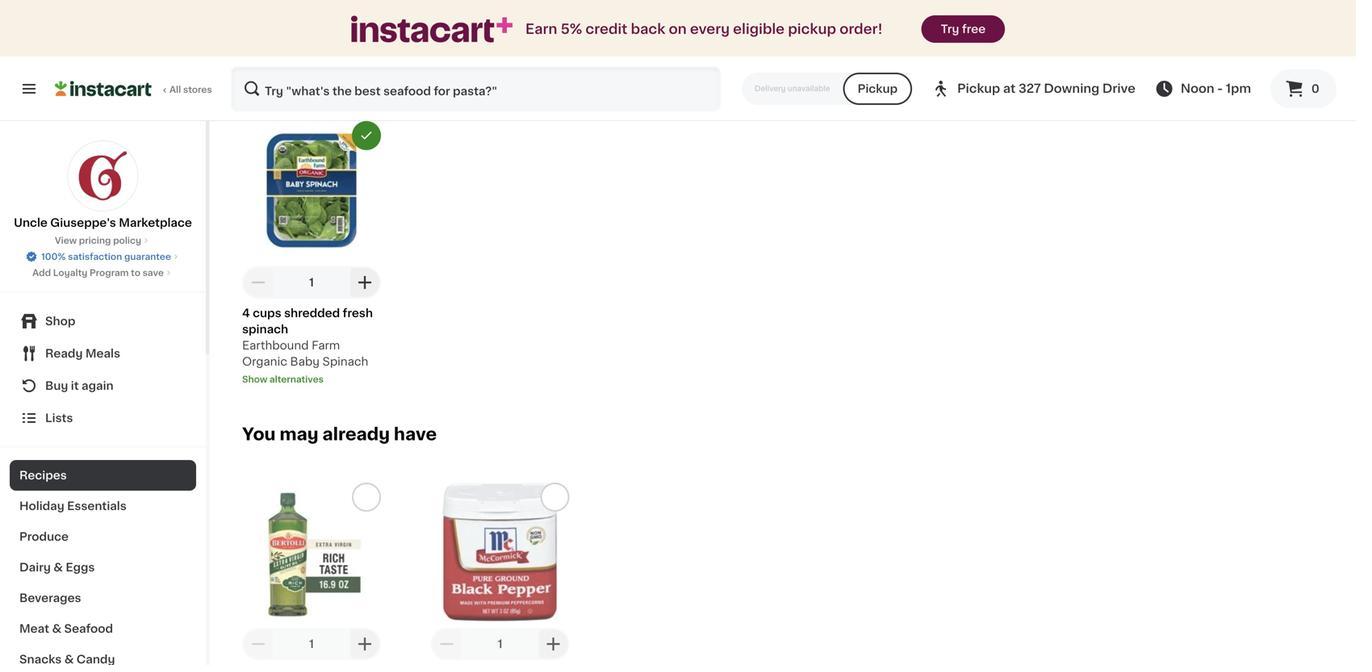 Task type: describe. For each thing, give the bounding box(es) containing it.
lists link
[[10, 402, 196, 434]]

alternatives inside yellow squash show alternatives
[[647, 68, 701, 77]]

may
[[280, 426, 319, 443]]

add loyalty program to save link
[[32, 266, 174, 279]]

meat & seafood
[[19, 623, 113, 635]]

increment quantity image
[[355, 634, 375, 654]]

satisfaction
[[68, 252, 122, 261]]

back
[[631, 22, 666, 36]]

5%
[[561, 22, 582, 36]]

holiday essentials link
[[10, 491, 196, 522]]

plum
[[808, 17, 842, 28]]

drive
[[1103, 83, 1136, 94]]

service type group
[[742, 73, 912, 105]]

ready meals button
[[10, 337, 196, 370]]

show alternatives button for earthbound farm organic baby spinach
[[242, 373, 381, 386]]

100%
[[41, 252, 66, 261]]

organic inside 4 cups shredded fresh spinach earthbound farm organic baby spinach show alternatives
[[242, 356, 287, 367]]

you may already have
[[242, 426, 437, 443]]

try free
[[941, 23, 986, 35]]

beverages link
[[10, 583, 196, 614]]

yellow
[[619, 49, 655, 60]]

stores
[[183, 85, 212, 94]]

4 cups shredded fresh spinach earthbound farm organic baby spinach show alternatives
[[242, 307, 373, 384]]

policy
[[113, 236, 141, 245]]

harvest
[[1024, 49, 1069, 60]]

yellow squash show alternatives
[[619, 49, 701, 77]]

-
[[1218, 83, 1223, 94]]

wild harvest garbanzo beans, organic show alternatives
[[997, 49, 1126, 93]]

recipes link
[[10, 460, 196, 491]]

earn 5% credit back on every eligible pickup order!
[[526, 22, 883, 36]]

Search field
[[233, 68, 719, 110]]

fresh start rosemary from new york search alternatives
[[1185, 49, 1308, 93]]

ready
[[45, 348, 83, 359]]

holiday
[[19, 501, 64, 512]]

show inside 4 cups shredded fresh spinach earthbound farm organic baby spinach show alternatives
[[242, 375, 267, 384]]

at
[[1003, 83, 1016, 94]]

free
[[962, 23, 986, 35]]

ready meals
[[45, 348, 120, 359]]

show alternatives button for yellow squash
[[619, 66, 758, 79]]

to
[[131, 268, 140, 277]]

beverages
[[19, 593, 81, 604]]

eligible
[[733, 22, 785, 36]]

wild
[[997, 49, 1021, 60]]

pickup for pickup
[[858, 83, 898, 94]]

it
[[71, 380, 79, 392]]

show inside yellow squash show alternatives
[[619, 68, 645, 77]]

uncle
[[14, 217, 48, 228]]

pickup button
[[843, 73, 912, 105]]

spinach
[[242, 324, 288, 335]]

buy it again link
[[10, 370, 196, 402]]

alternatives inside the plum tomatoes show alternatives
[[835, 36, 889, 45]]

buy it again
[[45, 380, 114, 392]]

instacart plus icon image
[[351, 16, 513, 42]]

1pm
[[1226, 83, 1251, 94]]

add loyalty program to save
[[32, 268, 164, 277]]

pickup for pickup at 327 downing drive
[[958, 83, 1000, 94]]

cups
[[253, 307, 281, 319]]

show inside the plum tomatoes show alternatives
[[808, 36, 833, 45]]

noon - 1pm
[[1181, 83, 1251, 94]]

lists
[[45, 413, 73, 424]]

program
[[90, 268, 129, 277]]

have
[[394, 426, 437, 443]]

tomatoes
[[845, 17, 910, 28]]

pricing
[[79, 236, 111, 245]]

every
[[690, 22, 730, 36]]

york
[[1245, 65, 1270, 77]]

100% satisfaction guarantee button
[[25, 247, 181, 263]]

farm
[[312, 340, 340, 351]]

0
[[1312, 83, 1320, 94]]

0 button
[[1271, 69, 1337, 108]]

spinach
[[323, 356, 368, 367]]



Task type: locate. For each thing, give the bounding box(es) containing it.
dairy & eggs link
[[10, 552, 196, 583]]

show alternatives button for wild harvest garbanzo beans, organic
[[997, 82, 1135, 95]]

0 horizontal spatial show alternatives
[[242, 52, 324, 61]]

instacart logo image
[[55, 79, 152, 98]]

pickup left the at
[[958, 83, 1000, 94]]

view pricing policy
[[55, 236, 141, 245]]

1 horizontal spatial show alternatives
[[431, 20, 512, 29]]

organic inside wild harvest garbanzo beans, organic show alternatives
[[1038, 65, 1083, 77]]

pickup
[[958, 83, 1000, 94], [858, 83, 898, 94]]

you
[[242, 426, 276, 443]]

dairy & eggs
[[19, 562, 95, 573]]

seafood
[[64, 623, 113, 635]]

all stores
[[170, 85, 212, 94]]

already
[[322, 426, 390, 443]]

unselect item image
[[359, 128, 374, 143]]

pickup
[[788, 22, 836, 36]]

view
[[55, 236, 77, 245]]

squash
[[658, 49, 700, 60]]

downing
[[1044, 83, 1100, 94]]

garbanzo
[[1072, 49, 1126, 60]]

rosemary
[[1250, 49, 1308, 60]]

pickup at 327 downing drive
[[958, 83, 1136, 94]]

meat
[[19, 623, 49, 635]]

& for meat
[[52, 623, 61, 635]]

marketplace
[[119, 217, 192, 228]]

None search field
[[231, 66, 721, 111]]

1 vertical spatial show alternatives
[[242, 52, 324, 61]]

&
[[54, 562, 63, 573], [52, 623, 61, 635]]

ready meals link
[[10, 337, 196, 370]]

1 vertical spatial increment quantity image
[[544, 634, 563, 654]]

alternatives
[[458, 20, 512, 29], [835, 36, 889, 45], [270, 52, 324, 61], [647, 68, 701, 77], [1024, 84, 1078, 93], [1219, 84, 1274, 93], [270, 375, 324, 384]]

earthbound
[[242, 340, 309, 351]]

uncle giuseppe's marketplace logo image
[[67, 140, 138, 212]]

0 vertical spatial organic
[[1038, 65, 1083, 77]]

organic
[[1038, 65, 1083, 77], [242, 356, 287, 367]]

credit
[[586, 22, 628, 36]]

0 vertical spatial &
[[54, 562, 63, 573]]

beans,
[[997, 65, 1035, 77]]

4
[[242, 307, 250, 319]]

0 horizontal spatial increment quantity image
[[355, 273, 375, 292]]

0 horizontal spatial pickup
[[858, 83, 898, 94]]

pickup inside popup button
[[958, 83, 1000, 94]]

organic up downing
[[1038, 65, 1083, 77]]

pickup down the plum tomatoes show alternatives
[[858, 83, 898, 94]]

on
[[669, 22, 687, 36]]

show alternatives button for plum tomatoes
[[808, 34, 947, 47]]

alternatives inside wild harvest garbanzo beans, organic show alternatives
[[1024, 84, 1078, 93]]

buy
[[45, 380, 68, 392]]

organic down the earthbound
[[242, 356, 287, 367]]

product group
[[242, 121, 381, 386], [242, 483, 381, 665], [431, 483, 570, 665]]

loyalty
[[53, 268, 87, 277]]

again
[[82, 380, 114, 392]]

save
[[143, 268, 164, 277]]

fresh
[[1185, 49, 1217, 60]]

1
[[309, 277, 314, 288], [309, 639, 314, 650], [498, 639, 503, 650]]

shop link
[[10, 305, 196, 337]]

alternatives inside 4 cups shredded fresh spinach earthbound farm organic baby spinach show alternatives
[[270, 375, 324, 384]]

increment quantity image
[[355, 273, 375, 292], [544, 634, 563, 654]]

noon
[[1181, 83, 1215, 94]]

produce link
[[10, 522, 196, 552]]

pickup inside button
[[858, 83, 898, 94]]

dairy
[[19, 562, 51, 573]]

all
[[170, 85, 181, 94]]

0 horizontal spatial organic
[[242, 356, 287, 367]]

plum tomatoes show alternatives
[[808, 17, 910, 45]]

meals
[[85, 348, 120, 359]]

earn
[[526, 22, 557, 36]]

1 horizontal spatial pickup
[[958, 83, 1000, 94]]

show alternatives
[[431, 20, 512, 29], [242, 52, 324, 61]]

essentials
[[67, 501, 127, 512]]

& right "meat"
[[52, 623, 61, 635]]

& inside meat & seafood link
[[52, 623, 61, 635]]

fresh
[[343, 307, 373, 319]]

1 horizontal spatial increment quantity image
[[544, 634, 563, 654]]

1 horizontal spatial organic
[[1038, 65, 1083, 77]]

decrement quantity image
[[249, 273, 268, 292], [249, 634, 268, 654], [437, 634, 457, 654]]

0 vertical spatial show alternatives
[[431, 20, 512, 29]]

alternatives inside fresh start rosemary from new york search alternatives
[[1219, 84, 1274, 93]]

1 vertical spatial organic
[[242, 356, 287, 367]]

recipes
[[19, 470, 67, 481]]

baby
[[290, 356, 320, 367]]

start
[[1219, 49, 1247, 60]]

327
[[1019, 83, 1041, 94]]

100% satisfaction guarantee
[[41, 252, 171, 261]]

pickup at 327 downing drive button
[[932, 66, 1136, 111]]

search
[[1185, 84, 1217, 93]]

meat & seafood link
[[10, 614, 196, 644]]

& inside the dairy & eggs link
[[54, 562, 63, 573]]

giuseppe's
[[50, 217, 116, 228]]

0 vertical spatial increment quantity image
[[355, 273, 375, 292]]

add
[[32, 268, 51, 277]]

holiday essentials
[[19, 501, 127, 512]]

show alternatives button
[[431, 18, 570, 31], [808, 34, 947, 47], [242, 50, 381, 63], [619, 66, 758, 79], [997, 82, 1135, 95], [242, 373, 381, 386]]

produce
[[19, 531, 69, 543]]

noon - 1pm link
[[1155, 79, 1251, 98]]

& left eggs
[[54, 562, 63, 573]]

try
[[941, 23, 960, 35]]

order!
[[840, 22, 883, 36]]

1 vertical spatial &
[[52, 623, 61, 635]]

from
[[1185, 65, 1214, 77]]

view pricing policy link
[[55, 234, 151, 247]]

all stores link
[[55, 66, 213, 111]]

& for dairy
[[54, 562, 63, 573]]

uncle giuseppe's marketplace link
[[14, 140, 192, 231]]

show inside wild harvest garbanzo beans, organic show alternatives
[[997, 84, 1022, 93]]

search alternatives button
[[1185, 82, 1324, 95]]

uncle giuseppe's marketplace
[[14, 217, 192, 228]]



Task type: vqa. For each thing, say whether or not it's contained in the screenshot.
5%
yes



